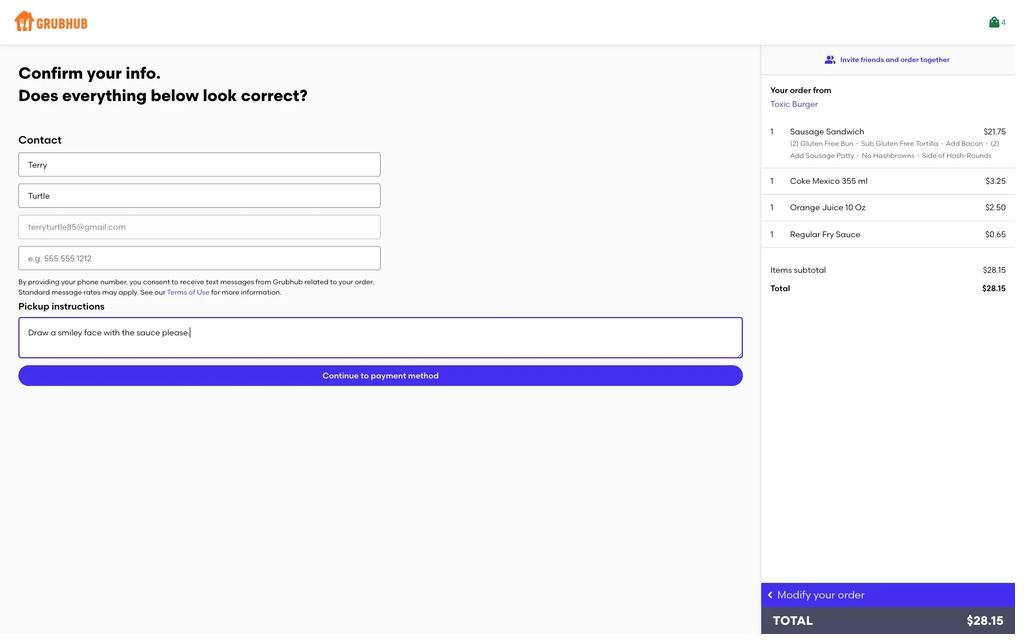 Task type: vqa. For each thing, say whether or not it's contained in the screenshot.
Terms of Use link at the top of page
yes



Task type: describe. For each thing, give the bounding box(es) containing it.
apply.
[[119, 288, 139, 296]]

1 vertical spatial add
[[791, 151, 805, 159]]

instructions
[[52, 300, 105, 312]]

∙ up rounds at top right
[[985, 139, 990, 148]]

Phone telephone field
[[18, 246, 381, 270]]

oz
[[856, 203, 866, 212]]

mexico
[[813, 176, 840, 186]]

∙ left 'side'
[[917, 151, 921, 159]]

continue to payment method
[[323, 371, 439, 380]]

sausage sandwich
[[791, 127, 865, 136]]

Last name text field
[[18, 184, 381, 208]]

may
[[102, 288, 117, 296]]

to inside button
[[361, 371, 369, 380]]

∙ right tortilla
[[940, 139, 945, 148]]

regular fry sauce
[[791, 229, 861, 239]]

1 for sausage sandwich
[[771, 127, 774, 136]]

friends
[[861, 55, 884, 64]]

consent
[[143, 278, 170, 286]]

1 gluten from the left
[[801, 139, 823, 148]]

bacon
[[962, 139, 984, 148]]

correct?
[[241, 86, 308, 105]]

no
[[862, 151, 872, 159]]

orange juice 10 oz
[[791, 203, 866, 212]]

your up message
[[61, 278, 76, 286]]

∙ left no
[[856, 151, 861, 159]]

use
[[197, 288, 210, 296]]

invite
[[841, 55, 860, 64]]

$21.75 ( 2 ) gluten free bun ∙ sub gluten free tortilla ∙ add bacon ∙ ( 2 ) add sausage patty ∙ no hashbrowns ∙ side of hash-rounds
[[791, 127, 1006, 159]]

$2.50
[[986, 203, 1006, 212]]

1 ( from the left
[[791, 139, 793, 148]]

1 horizontal spatial add
[[946, 139, 960, 148]]

your order from toxic burger
[[771, 85, 832, 109]]

orange
[[791, 203, 821, 212]]

more
[[222, 288, 239, 296]]

together
[[921, 55, 950, 64]]

you
[[130, 278, 142, 286]]

0 horizontal spatial to
[[172, 278, 179, 286]]

1 2 from the left
[[793, 139, 797, 148]]

items
[[771, 265, 792, 275]]

toxic
[[771, 99, 791, 109]]

terms of use for more information.
[[167, 288, 282, 296]]

text
[[206, 278, 219, 286]]

2 ( from the left
[[991, 139, 994, 148]]

modify your order
[[778, 589, 865, 601]]

standard
[[18, 288, 50, 296]]

Email email field
[[18, 215, 381, 239]]

receive
[[180, 278, 204, 286]]

by
[[18, 278, 26, 286]]

confirm your info. does everything below look correct?
[[18, 63, 308, 105]]

order inside button
[[901, 55, 919, 64]]

subtotal
[[794, 265, 826, 275]]

toxic burger link
[[771, 99, 819, 109]]

hash-
[[947, 151, 967, 159]]

messages
[[220, 278, 254, 286]]

1 for orange juice 10 oz
[[771, 203, 774, 212]]

your
[[771, 85, 788, 95]]

everything
[[62, 86, 147, 105]]

our
[[155, 288, 166, 296]]

number,
[[100, 278, 128, 286]]

fry
[[823, 229, 834, 239]]

by providing your phone number, you consent to receive text messages from grubhub related to your order. standard message rates may apply. see our
[[18, 278, 374, 296]]

sauce
[[836, 229, 861, 239]]

related
[[305, 278, 329, 286]]

look
[[203, 86, 237, 105]]

invite friends and order together
[[841, 55, 950, 64]]

Pickup instructions text field
[[18, 317, 743, 358]]

confirm
[[18, 63, 83, 83]]

providing
[[28, 278, 60, 286]]

First name text field
[[18, 152, 381, 177]]

1 ) from the left
[[797, 139, 799, 148]]

4 button
[[988, 12, 1006, 33]]

order.
[[355, 278, 374, 286]]

10
[[846, 203, 854, 212]]

2 ) from the left
[[998, 139, 1000, 148]]

patty
[[837, 151, 855, 159]]

pickup instructions
[[18, 300, 105, 312]]

355
[[842, 176, 857, 186]]

2 free from the left
[[900, 139, 915, 148]]

payment
[[371, 371, 406, 380]]

sub
[[862, 139, 875, 148]]

phone
[[77, 278, 99, 286]]

tortilla
[[916, 139, 939, 148]]

pickup
[[18, 300, 49, 312]]



Task type: locate. For each thing, give the bounding box(es) containing it.
1 horizontal spatial from
[[814, 85, 832, 95]]

) down $21.75
[[998, 139, 1000, 148]]

1 horizontal spatial gluten
[[876, 139, 899, 148]]

0 horizontal spatial gluten
[[801, 139, 823, 148]]

from up information.
[[256, 278, 271, 286]]

terms of use link
[[167, 288, 210, 296]]

for
[[211, 288, 220, 296]]

below
[[151, 86, 199, 105]]

order
[[901, 55, 919, 64], [790, 85, 812, 95], [838, 589, 865, 601]]

to left payment
[[361, 371, 369, 380]]

3 1 from the top
[[771, 203, 774, 212]]

2 down $21.75
[[994, 139, 998, 148]]

1 for coke mexico 355 ml
[[771, 176, 774, 186]]

$28.15 for modify your order
[[967, 614, 1004, 628]]

4
[[1002, 17, 1006, 27]]

$28.15 for $28.15
[[983, 283, 1006, 293]]

2 horizontal spatial order
[[901, 55, 919, 64]]

order inside "your order from toxic burger"
[[790, 85, 812, 95]]

from up burger
[[814, 85, 832, 95]]

ml
[[859, 176, 868, 186]]

items subtotal
[[771, 265, 826, 275]]

1 vertical spatial $28.15
[[983, 283, 1006, 293]]

0 horizontal spatial )
[[797, 139, 799, 148]]

1 vertical spatial order
[[790, 85, 812, 95]]

info.
[[126, 63, 161, 83]]

free
[[825, 139, 840, 148], [900, 139, 915, 148]]

continue
[[323, 371, 359, 380]]

does
[[18, 86, 58, 105]]

your left the order.
[[339, 278, 353, 286]]

0 vertical spatial sausage
[[791, 127, 825, 136]]

of down receive
[[189, 288, 195, 296]]

( down $21.75
[[991, 139, 994, 148]]

0 horizontal spatial (
[[791, 139, 793, 148]]

1 horizontal spatial 2
[[994, 139, 998, 148]]

your right modify
[[814, 589, 836, 601]]

total down items
[[771, 283, 791, 293]]

1 vertical spatial total
[[773, 614, 813, 628]]

1 free from the left
[[825, 139, 840, 148]]

)
[[797, 139, 799, 148], [998, 139, 1000, 148]]

0 vertical spatial add
[[946, 139, 960, 148]]

add
[[946, 139, 960, 148], [791, 151, 805, 159]]

people icon image
[[825, 54, 836, 65]]

1 horizontal spatial (
[[991, 139, 994, 148]]

from inside the by providing your phone number, you consent to receive text messages from grubhub related to your order. standard message rates may apply. see our
[[256, 278, 271, 286]]

grubhub
[[273, 278, 303, 286]]

to up terms
[[172, 278, 179, 286]]

0 vertical spatial from
[[814, 85, 832, 95]]

coke mexico 355 ml
[[791, 176, 868, 186]]

sausage
[[791, 127, 825, 136], [806, 151, 835, 159]]

0 vertical spatial of
[[939, 151, 945, 159]]

see
[[140, 288, 153, 296]]

sausage down the sausage sandwich
[[806, 151, 835, 159]]

2 horizontal spatial to
[[361, 371, 369, 380]]

0 horizontal spatial 2
[[793, 139, 797, 148]]

1 for regular fry sauce
[[771, 229, 774, 239]]

1 horizontal spatial order
[[838, 589, 865, 601]]

information.
[[241, 288, 282, 296]]

gluten
[[801, 139, 823, 148], [876, 139, 899, 148]]

2
[[793, 139, 797, 148], [994, 139, 998, 148]]

free up hashbrowns in the top right of the page
[[900, 139, 915, 148]]

svg image
[[766, 591, 776, 600]]

gluten up hashbrowns in the top right of the page
[[876, 139, 899, 148]]

bun
[[841, 139, 854, 148]]

regular
[[791, 229, 821, 239]]

sausage inside the $21.75 ( 2 ) gluten free bun ∙ sub gluten free tortilla ∙ add bacon ∙ ( 2 ) add sausage patty ∙ no hashbrowns ∙ side of hash-rounds
[[806, 151, 835, 159]]

gluten down the sausage sandwich
[[801, 139, 823, 148]]

1 horizontal spatial )
[[998, 139, 1000, 148]]

free down the sausage sandwich
[[825, 139, 840, 148]]

sandwich
[[827, 127, 865, 136]]

1 down toxic
[[771, 127, 774, 136]]

1 vertical spatial sausage
[[806, 151, 835, 159]]

side
[[923, 151, 937, 159]]

1 horizontal spatial of
[[939, 151, 945, 159]]

total down modify
[[773, 614, 813, 628]]

add up hash-
[[946, 139, 960, 148]]

invite friends and order together button
[[825, 49, 950, 70]]

1 left orange
[[771, 203, 774, 212]]

1 horizontal spatial to
[[330, 278, 337, 286]]

$3.25
[[986, 176, 1006, 186]]

2 2 from the left
[[994, 139, 998, 148]]

coke
[[791, 176, 811, 186]]

0 horizontal spatial add
[[791, 151, 805, 159]]

order right and
[[901, 55, 919, 64]]

method
[[408, 371, 439, 380]]

your inside confirm your info. does everything below look correct?
[[87, 63, 122, 83]]

$28.15
[[984, 265, 1006, 275], [983, 283, 1006, 293], [967, 614, 1004, 628]]

from inside "your order from toxic burger"
[[814, 85, 832, 95]]

and
[[886, 55, 899, 64]]

2 vertical spatial $28.15
[[967, 614, 1004, 628]]

your up everything
[[87, 63, 122, 83]]

0 vertical spatial order
[[901, 55, 919, 64]]

∙
[[856, 139, 860, 148], [940, 139, 945, 148], [985, 139, 990, 148], [856, 151, 861, 159], [917, 151, 921, 159]]

total for modify your order
[[773, 614, 813, 628]]

0 horizontal spatial from
[[256, 278, 271, 286]]

to right related
[[330, 278, 337, 286]]

4 1 from the top
[[771, 229, 774, 239]]

of right 'side'
[[939, 151, 945, 159]]

0 vertical spatial total
[[771, 283, 791, 293]]

message
[[52, 288, 82, 296]]

1 vertical spatial from
[[256, 278, 271, 286]]

2 1 from the top
[[771, 176, 774, 186]]

1
[[771, 127, 774, 136], [771, 176, 774, 186], [771, 203, 774, 212], [771, 229, 774, 239]]

rates
[[84, 288, 101, 296]]

2 vertical spatial order
[[838, 589, 865, 601]]

hashbrowns
[[874, 151, 915, 159]]

terms
[[167, 288, 187, 296]]

main navigation navigation
[[0, 0, 1016, 45]]

1 1 from the top
[[771, 127, 774, 136]]

1 left regular
[[771, 229, 774, 239]]

1 left coke
[[771, 176, 774, 186]]

( down the sausage sandwich
[[791, 139, 793, 148]]

of
[[939, 151, 945, 159], [189, 288, 195, 296]]

0 horizontal spatial of
[[189, 288, 195, 296]]

2 down the sausage sandwich
[[793, 139, 797, 148]]

1 horizontal spatial free
[[900, 139, 915, 148]]

0 vertical spatial $28.15
[[984, 265, 1006, 275]]

0 horizontal spatial order
[[790, 85, 812, 95]]

from
[[814, 85, 832, 95], [256, 278, 271, 286]]

total
[[771, 283, 791, 293], [773, 614, 813, 628]]

of inside the $21.75 ( 2 ) gluten free bun ∙ sub gluten free tortilla ∙ add bacon ∙ ( 2 ) add sausage patty ∙ no hashbrowns ∙ side of hash-rounds
[[939, 151, 945, 159]]

order up burger
[[790, 85, 812, 95]]

1 vertical spatial of
[[189, 288, 195, 296]]

modify
[[778, 589, 812, 601]]

2 gluten from the left
[[876, 139, 899, 148]]

to
[[172, 278, 179, 286], [330, 278, 337, 286], [361, 371, 369, 380]]

order right modify
[[838, 589, 865, 601]]

juice
[[822, 203, 844, 212]]

sausage down burger
[[791, 127, 825, 136]]

) down the sausage sandwich
[[797, 139, 799, 148]]

total for $28.15
[[771, 283, 791, 293]]

add up coke
[[791, 151, 805, 159]]

rounds
[[967, 151, 992, 159]]

contact
[[18, 133, 62, 146]]

∙ right 'bun'
[[856, 139, 860, 148]]

burger
[[793, 99, 819, 109]]

0 horizontal spatial free
[[825, 139, 840, 148]]

$0.65
[[986, 229, 1006, 239]]

continue to payment method button
[[18, 365, 743, 386]]

$21.75
[[984, 127, 1006, 136]]



